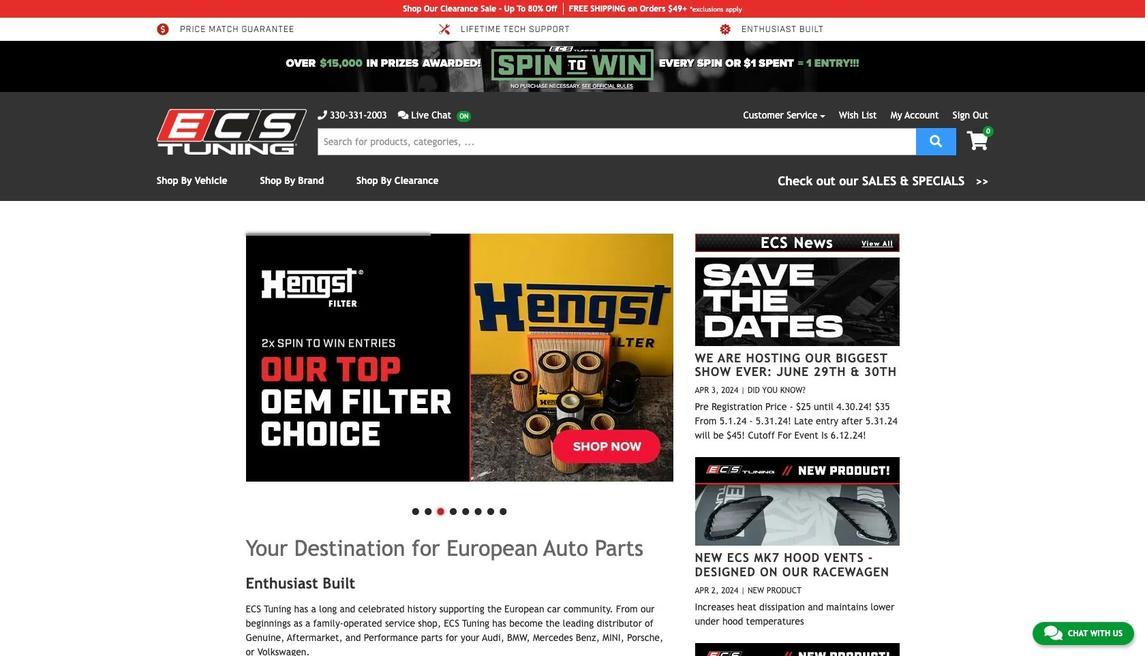 Task type: vqa. For each thing, say whether or not it's contained in the screenshot.
We are hosting our biggest show ever: June 29th & 30th image
yes



Task type: describe. For each thing, give the bounding box(es) containing it.
new ecs mk7 jetta & golf lowering springs image
[[695, 644, 900, 657]]

Search text field
[[318, 128, 917, 155]]

ecs tuning 'spin to win' contest logo image
[[492, 46, 654, 80]]

1 horizontal spatial comments image
[[1045, 625, 1063, 642]]

search image
[[930, 135, 943, 147]]

0 horizontal spatial comments image
[[398, 110, 409, 120]]



Task type: locate. For each thing, give the bounding box(es) containing it.
shopping cart image
[[967, 132, 989, 151]]

we are hosting our biggest show ever: june 29th & 30th image
[[695, 258, 900, 346]]

ecs tuning image
[[157, 109, 307, 155]]

0 vertical spatial comments image
[[398, 110, 409, 120]]

new ecs mk7 hood vents - designed on our racewagen image
[[695, 458, 900, 546]]

phone image
[[318, 110, 327, 120]]

generic - hengst image
[[246, 234, 673, 482]]

comments image
[[398, 110, 409, 120], [1045, 625, 1063, 642]]

1 vertical spatial comments image
[[1045, 625, 1063, 642]]



